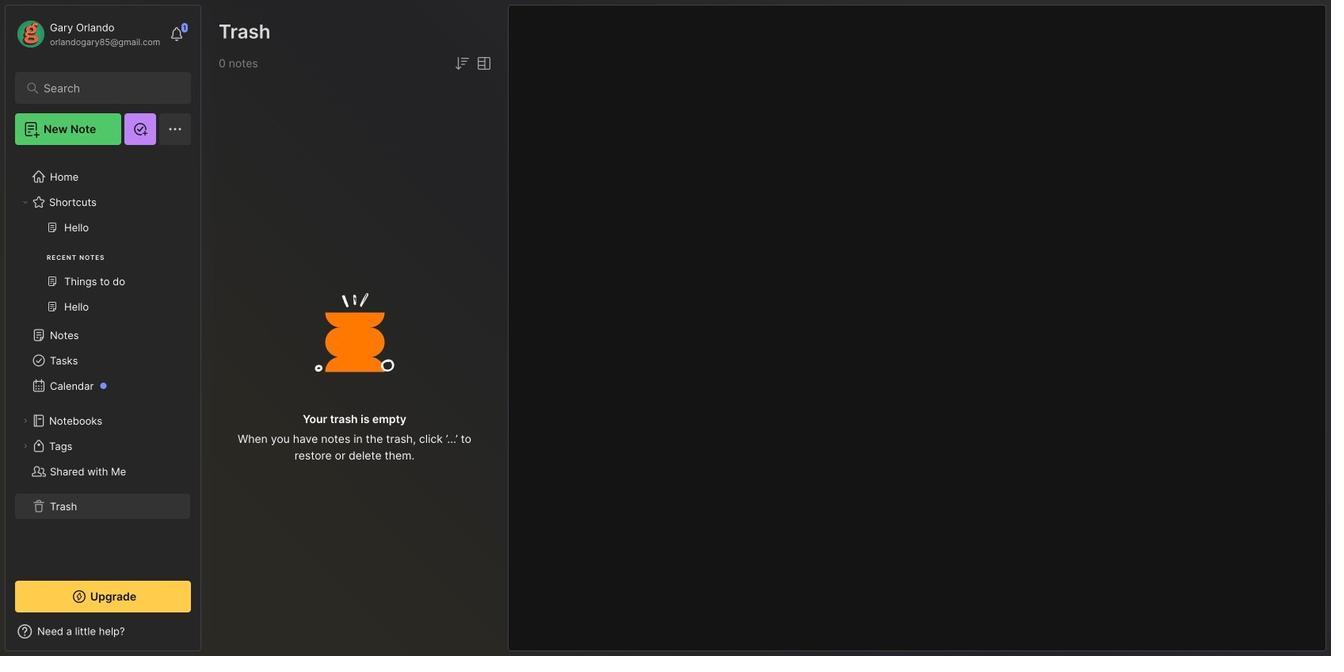 Task type: locate. For each thing, give the bounding box(es) containing it.
tree
[[6, 155, 200, 567]]

Sort options field
[[452, 54, 471, 73]]

Search text field
[[44, 81, 170, 96]]

group
[[15, 215, 190, 329]]

none search field inside main element
[[44, 78, 170, 97]]

tree inside main element
[[6, 155, 200, 567]]

main element
[[0, 0, 206, 656]]

View options field
[[471, 54, 494, 73]]

WHAT'S NEW field
[[6, 619, 200, 644]]

note window element
[[508, 5, 1326, 651]]

None search field
[[44, 78, 170, 97]]



Task type: describe. For each thing, give the bounding box(es) containing it.
group inside tree
[[15, 215, 190, 329]]

Account field
[[15, 18, 160, 50]]

expand tags image
[[21, 441, 30, 451]]

click to collapse image
[[200, 627, 212, 646]]

expand notebooks image
[[21, 416, 30, 425]]



Task type: vqa. For each thing, say whether or not it's contained in the screenshot.
'Row'
no



